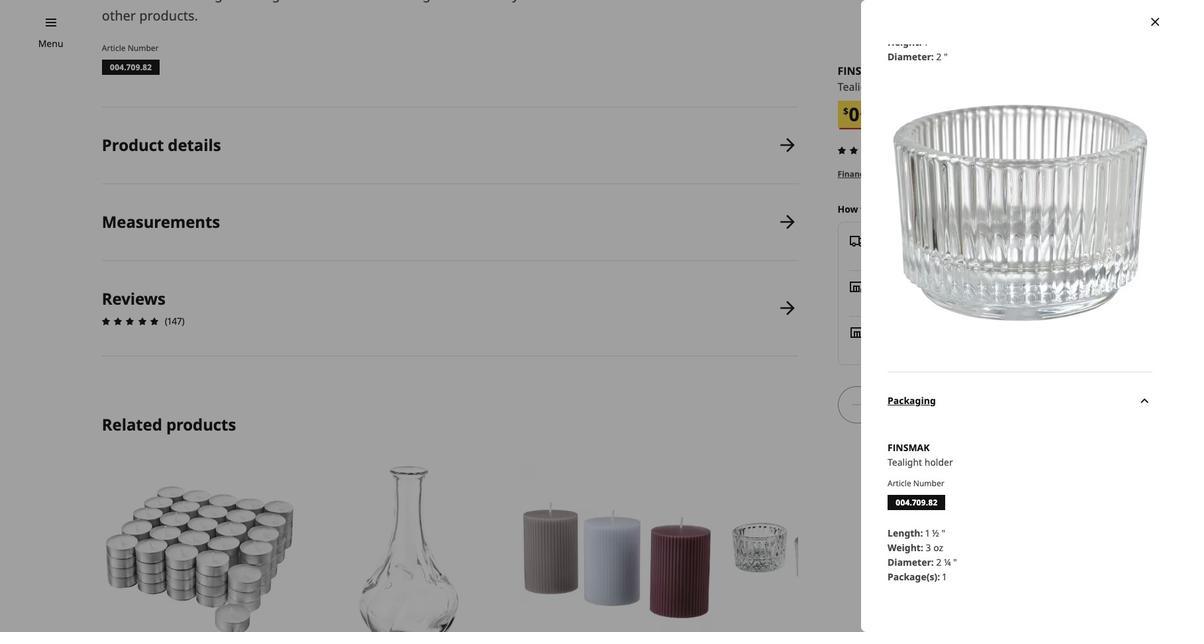 Task type: locate. For each thing, give the bounding box(es) containing it.
: up the finsmak tealight holder, clear glass,
[[919, 36, 922, 48]]

1 for "
[[924, 36, 928, 48]]

packaging
[[888, 394, 936, 407]]

a
[[102, 0, 110, 3]]

1 vertical spatial (147)
[[165, 314, 185, 327]]

finsmak up "holder,"
[[838, 64, 886, 78]]

2 horizontal spatial to
[[916, 234, 926, 247]]

financing options are available. details >
[[838, 168, 1000, 180]]

1 vertical spatial review: 4.9 out of 5 stars. total reviews: 147 image
[[98, 313, 162, 329]]

use
[[539, 0, 561, 3]]

0 vertical spatial 2
[[936, 50, 942, 63]]

2 vertical spatial to
[[916, 234, 926, 247]]

available.
[[926, 168, 964, 180]]

finsmak right makes
[[336, 0, 393, 3]]

0
[[849, 101, 860, 126]]

to for delivery to 48146 available
[[916, 234, 926, 247]]

004.709.82 down other in the left top of the page
[[110, 62, 152, 73]]

2 left ¼
[[936, 556, 942, 568]]

dialog containing height
[[861, 0, 1179, 632]]

1 horizontal spatial to
[[861, 203, 870, 215]]

diameter
[[888, 50, 931, 63], [888, 556, 931, 568]]

0 vertical spatial review: 4.9 out of 5 stars. total reviews: 147 image
[[834, 143, 898, 158]]

: left 3
[[921, 541, 923, 554]]

1 horizontal spatial 004.709.82
[[896, 497, 938, 508]]

viljestark vase, clear glass, 6 ¾ " image
[[311, 463, 506, 632]]

1 down ¼
[[943, 570, 947, 583]]

menu button
[[38, 36, 63, 51]]

how
[[838, 203, 858, 215]]

and up "products."
[[169, 0, 193, 3]]

" right ½
[[942, 526, 945, 539]]

1 for ½
[[926, 526, 930, 539]]

0 vertical spatial diameter
[[888, 50, 931, 63]]

to for how to get it
[[861, 203, 870, 215]]

:
[[919, 36, 922, 48], [931, 50, 934, 63], [921, 526, 923, 539], [921, 541, 923, 554], [931, 556, 934, 568], [938, 570, 940, 583]]

number down other in the left top of the page
[[128, 42, 159, 54]]

diameter up the "package(s)"
[[888, 556, 931, 568]]

a timeless and elegant design makes finsmak tealight holder easy to use and combine with other products.
[[102, 0, 676, 25]]

tealight inside finsmak tealight holder
[[888, 456, 922, 468]]

1 vertical spatial number
[[913, 477, 944, 489]]

(147) button
[[834, 142, 920, 158]]

list
[[98, 107, 798, 356]]

1 vertical spatial finsmak
[[838, 64, 886, 78]]

0 horizontal spatial (147)
[[165, 314, 185, 327]]

0 horizontal spatial tealight
[[838, 80, 877, 94]]

: down oz
[[938, 570, 940, 583]]

0 vertical spatial article
[[102, 42, 126, 54]]

review: 4.9 out of 5 stars. total reviews: 147 image up financing
[[834, 143, 898, 158]]

package(s)
[[888, 570, 938, 583]]

0 vertical spatial article number
[[102, 42, 159, 54]]

tealight up "."
[[838, 80, 877, 94]]

to up available
[[916, 234, 926, 247]]

"
[[931, 36, 935, 48], [944, 50, 948, 63], [942, 526, 945, 539], [953, 556, 957, 568]]

(147) down reviews heading
[[165, 314, 185, 327]]

finsmak tealight holder, clear glass,
[[838, 64, 975, 94]]

2 inside height : 1 " diameter : 2 "
[[936, 50, 942, 63]]

1 horizontal spatial number
[[913, 477, 944, 489]]

1 horizontal spatial tealight
[[888, 456, 922, 468]]

article number down finsmak tealight holder
[[888, 477, 944, 489]]

1 vertical spatial tealight
[[888, 456, 922, 468]]

reviews
[[102, 287, 166, 309]]

0 horizontal spatial holder
[[447, 0, 488, 3]]

number down finsmak tealight holder
[[913, 477, 944, 489]]

elegant
[[196, 0, 243, 3]]

1 diameter from the top
[[888, 50, 931, 63]]

1 vertical spatial diameter
[[888, 556, 931, 568]]

1 vertical spatial holder
[[925, 456, 953, 468]]

pick up
[[873, 280, 907, 292]]

get
[[873, 203, 888, 215]]

1 vertical spatial to
[[861, 203, 870, 215]]

review: 4.9 out of 5 stars. total reviews: 147 image inside (147) button
[[834, 143, 898, 158]]

product details heading
[[102, 134, 221, 156]]

0 horizontal spatial and
[[169, 0, 193, 3]]

up
[[894, 280, 907, 292]]

0 vertical spatial to
[[523, 0, 535, 3]]

: left ½
[[921, 526, 923, 539]]

0 horizontal spatial number
[[128, 42, 159, 54]]

0 horizontal spatial finsmak
[[336, 0, 393, 3]]

1 2 from the top
[[936, 50, 942, 63]]

1 horizontal spatial article number
[[888, 477, 944, 489]]

measurements button
[[102, 184, 798, 260]]

1 vertical spatial article
[[888, 477, 911, 489]]

finsmak inside finsmak tealight holder
[[888, 441, 930, 454]]

length : 1 ½ " weight : 3 oz diameter : 2 ¼ " package(s) : 1
[[888, 526, 957, 583]]

1 horizontal spatial (147)
[[901, 144, 920, 156]]

1 horizontal spatial and
[[564, 0, 588, 3]]

to left get
[[861, 203, 870, 215]]

to left use
[[523, 0, 535, 3]]

article number
[[102, 42, 159, 54], [888, 477, 944, 489]]

tealight for finsmak tealight holder
[[888, 456, 922, 468]]

1
[[924, 36, 928, 48], [926, 526, 930, 539], [943, 570, 947, 583]]

finsmak inside the finsmak tealight holder, clear glass,
[[838, 64, 886, 78]]

to inside delivery to 48146 available
[[916, 234, 926, 247]]

1 vertical spatial 004.709.82
[[896, 497, 938, 508]]

article
[[102, 42, 126, 54], [888, 477, 911, 489]]

0 horizontal spatial review: 4.9 out of 5 stars. total reviews: 147 image
[[98, 313, 162, 329]]

0 vertical spatial finsmak
[[336, 0, 393, 3]]

dialog
[[861, 0, 1179, 632]]

height
[[888, 36, 919, 48]]

(147)
[[901, 144, 920, 156], [165, 314, 185, 327]]

tealight
[[838, 80, 877, 94], [888, 456, 922, 468]]

finsmak
[[336, 0, 393, 3], [838, 64, 886, 78], [888, 441, 930, 454]]

list containing product details
[[98, 107, 798, 356]]

canton, mi button
[[919, 294, 966, 307]]

0 vertical spatial (147)
[[901, 144, 920, 156]]

2 2 from the top
[[936, 556, 942, 568]]

change
[[1068, 203, 1102, 215]]

change store button
[[1068, 202, 1126, 217]]

measurements heading
[[102, 211, 220, 232]]

2
[[936, 50, 942, 63], [936, 556, 942, 568]]

product
[[102, 134, 164, 156]]

change store
[[1068, 203, 1126, 215]]

and right use
[[564, 0, 588, 3]]

to
[[523, 0, 535, 3], [861, 203, 870, 215], [916, 234, 926, 247]]

2 vertical spatial finsmak
[[888, 441, 930, 454]]

makes
[[292, 0, 332, 3]]

product details button
[[102, 107, 798, 183]]

number
[[128, 42, 159, 54], [913, 477, 944, 489]]

rotate 180 image
[[1137, 393, 1153, 409]]

1 vertical spatial 1
[[926, 526, 930, 539]]

clear
[[918, 80, 942, 94]]

004.709.82 up 'length'
[[896, 497, 938, 508]]

1 inside height : 1 " diameter : 2 "
[[924, 36, 928, 48]]

available
[[889, 249, 928, 261]]

1 left ½
[[926, 526, 930, 539]]

0 vertical spatial 004.709.82
[[110, 62, 152, 73]]

1 vertical spatial article number
[[888, 477, 944, 489]]

products
[[166, 413, 236, 435]]

tealight down packaging
[[888, 456, 922, 468]]

1 horizontal spatial article
[[888, 477, 911, 489]]

tealight inside the finsmak tealight holder, clear glass,
[[838, 80, 877, 94]]

article down finsmak tealight holder
[[888, 477, 911, 489]]

article down other in the left top of the page
[[102, 42, 126, 54]]

1 horizontal spatial finsmak
[[838, 64, 886, 78]]

it
[[890, 203, 897, 215]]

: left ¼
[[931, 556, 934, 568]]

smällspirea tealight holder, clear glass/patterned, 1 ½ " image
[[728, 463, 923, 632]]

store
[[1104, 203, 1126, 215]]

1 vertical spatial 2
[[936, 556, 942, 568]]

0 horizontal spatial to
[[523, 0, 535, 3]]

mi
[[955, 294, 966, 307]]

holder
[[447, 0, 488, 3], [925, 456, 953, 468]]

0 vertical spatial tealight
[[838, 80, 877, 94]]

0 vertical spatial 1
[[924, 36, 928, 48]]

2 up clear
[[936, 50, 942, 63]]

diameter inside length : 1 ½ " weight : 3 oz diameter : 2 ¼ " package(s) : 1
[[888, 556, 931, 568]]

holder,
[[880, 80, 915, 94]]

pick
[[873, 280, 892, 292]]

0 vertical spatial number
[[128, 42, 159, 54]]

timeless
[[114, 0, 165, 3]]

height : 1 " diameter : 2 "
[[888, 36, 948, 63]]

finsmak down packaging
[[888, 441, 930, 454]]

article number down other in the left top of the page
[[102, 42, 159, 54]]

article number inside dialog
[[888, 477, 944, 489]]

diameter down height
[[888, 50, 931, 63]]

review: 4.9 out of 5 stars. total reviews: 147 image
[[834, 143, 898, 158], [98, 313, 162, 329]]

0 vertical spatial holder
[[447, 0, 488, 3]]

2 diameter from the top
[[888, 556, 931, 568]]

review: 4.9 out of 5 stars. total reviews: 147 image down reviews heading
[[98, 313, 162, 329]]

1 horizontal spatial holder
[[925, 456, 953, 468]]

(147) up are
[[901, 144, 920, 156]]

1 right height
[[924, 36, 928, 48]]

diameter inside height : 1 " diameter : 2 "
[[888, 50, 931, 63]]

2 horizontal spatial finsmak
[[888, 441, 930, 454]]

1 horizontal spatial review: 4.9 out of 5 stars. total reviews: 147 image
[[834, 143, 898, 158]]

2 inside length : 1 ½ " weight : 3 oz diameter : 2 ¼ " package(s) : 1
[[936, 556, 942, 568]]

004.709.82
[[110, 62, 152, 73], [896, 497, 938, 508]]

and
[[169, 0, 193, 3], [564, 0, 588, 3]]

>
[[996, 168, 1000, 180]]



Task type: describe. For each thing, give the bounding box(es) containing it.
" right ¼
[[953, 556, 957, 568]]

finsmak for finsmak tealight holder, clear glass,
[[838, 64, 886, 78]]

with
[[649, 0, 676, 3]]

reviews heading
[[102, 287, 166, 309]]

design
[[247, 0, 288, 3]]

finsmak tealight holder
[[888, 441, 953, 468]]

.
[[860, 104, 863, 117]]

0 horizontal spatial 004.709.82
[[110, 62, 152, 73]]

packaging button
[[888, 371, 1153, 430]]

oz
[[934, 541, 944, 554]]

49
[[863, 104, 874, 117]]

other
[[102, 7, 136, 25]]

glass,
[[944, 80, 973, 94]]

holder inside a timeless and elegant design makes finsmak tealight holder easy to use and combine with other products.
[[447, 0, 488, 3]]

" up glass,
[[944, 50, 948, 63]]

to inside a timeless and elegant design makes finsmak tealight holder easy to use and combine with other products.
[[523, 0, 535, 3]]

2 and from the left
[[564, 0, 588, 3]]

canton, mi
[[919, 294, 966, 307]]

(147) inside button
[[901, 144, 920, 156]]

easy
[[491, 0, 519, 3]]

products.
[[139, 7, 198, 25]]

¼
[[944, 556, 951, 568]]

Quantity input value text field
[[870, 386, 888, 423]]

$
[[843, 104, 849, 117]]

finsmak tealight holder, clear glass, 1 " image
[[888, 80, 1153, 345]]

options
[[879, 168, 909, 180]]

related
[[102, 413, 162, 435]]

delivery
[[876, 234, 914, 247]]

review: 4.9 out of 5 stars. total reviews: 147 image inside list
[[98, 313, 162, 329]]

2 vertical spatial 1
[[943, 570, 947, 583]]

product details
[[102, 134, 221, 156]]

0 horizontal spatial article
[[102, 42, 126, 54]]

004.709.82 inside dialog
[[896, 497, 938, 508]]

financing
[[838, 168, 877, 180]]

48146
[[928, 234, 955, 247]]

measurements
[[102, 211, 220, 232]]

tealight for finsmak tealight holder, clear glass,
[[838, 80, 877, 94]]

length
[[888, 526, 921, 539]]

weight
[[888, 541, 921, 554]]

½
[[932, 526, 939, 539]]

number inside dialog
[[913, 477, 944, 489]]

0 horizontal spatial article number
[[102, 42, 159, 54]]

tealight
[[396, 0, 444, 3]]

finsmak for finsmak tealight holder
[[888, 441, 930, 454]]

finsmak inside a timeless and elegant design makes finsmak tealight holder easy to use and combine with other products.
[[336, 0, 393, 3]]

kopparlönn scented pillar candle, almond & cherry/mixed colors, 30 hr image
[[519, 463, 715, 632]]

delivery to 48146 available
[[876, 234, 955, 261]]

how to get it
[[838, 203, 897, 215]]

menu
[[38, 37, 63, 50]]

details
[[966, 168, 994, 180]]

financing options are available. details > button
[[838, 168, 1000, 180]]

$ 0 . 49
[[843, 101, 874, 126]]

1 and from the left
[[169, 0, 193, 3]]

are
[[911, 168, 924, 180]]

finsmak tealight holder heading
[[888, 440, 1153, 455]]

: up clear
[[931, 50, 934, 63]]

glimma unscented tealights image
[[102, 463, 297, 632]]

3
[[926, 541, 931, 554]]

right image
[[1099, 240, 1115, 256]]

combine
[[592, 0, 646, 3]]

canton,
[[919, 294, 953, 307]]

details
[[168, 134, 221, 156]]

related products
[[102, 413, 236, 435]]

holder inside finsmak tealight holder
[[925, 456, 953, 468]]

" right height
[[931, 36, 935, 48]]



Task type: vqa. For each thing, say whether or not it's contained in the screenshot.
½
yes



